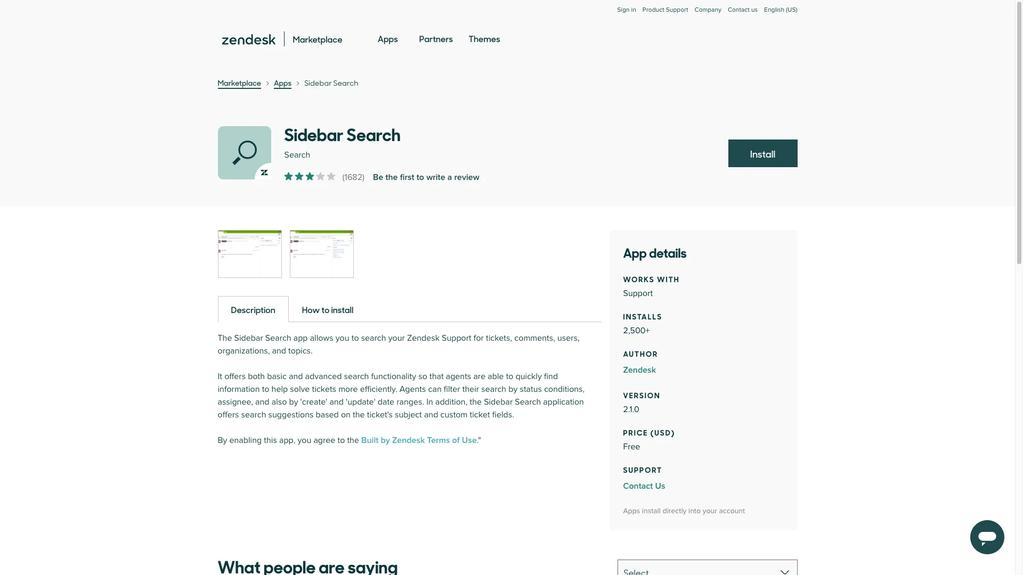 Task type: describe. For each thing, give the bounding box(es) containing it.
terms
[[427, 435, 450, 446]]

with
[[657, 273, 680, 285]]

into
[[689, 507, 701, 516]]

contact us link
[[623, 480, 784, 493]]

sidebar search
[[304, 78, 358, 88]]

in
[[631, 6, 636, 14]]

how
[[302, 304, 320, 316]]

partners
[[419, 33, 453, 44]]

in
[[426, 397, 433, 408]]

efficiently.
[[360, 384, 397, 395]]

0 vertical spatial by
[[509, 384, 518, 395]]

the up ticket at the left bottom
[[470, 397, 482, 408]]

search inside the sidebar search app allows you to search your zendesk support for tickets, comments, users, organizations, and topics.
[[265, 333, 291, 344]]

description
[[231, 304, 275, 316]]

sidebar inside "sidebar search search"
[[284, 121, 344, 146]]

1 star fill image from the left
[[284, 172, 293, 181]]

so
[[418, 371, 427, 382]]

install
[[750, 147, 776, 160]]

search down assignee,
[[241, 410, 266, 421]]

to inside the sidebar search app allows you to search your zendesk support for tickets, comments, users, organizations, and topics.
[[352, 333, 359, 344]]

quickly
[[516, 371, 542, 382]]

conditions,
[[544, 384, 585, 395]]

functionality
[[371, 371, 416, 382]]

that
[[430, 371, 444, 382]]

marketplace link
[[218, 77, 261, 89]]

of
[[452, 435, 460, 446]]

marketplace
[[218, 77, 261, 88]]

enabling
[[229, 435, 262, 446]]

based
[[316, 410, 339, 421]]

by enabling this app, you agree to the built by zendesk terms of use ."
[[218, 435, 481, 446]]

and inside the sidebar search app allows you to search your zendesk support for tickets, comments, users, organizations, and topics.
[[272, 346, 286, 357]]

agents
[[400, 384, 426, 395]]

1 preview image of app image from the left
[[218, 231, 281, 278]]

directly
[[663, 507, 687, 516]]

custom
[[440, 410, 468, 421]]

zendesk image
[[222, 34, 275, 45]]

agents
[[446, 371, 471, 382]]

solve
[[290, 384, 310, 395]]

the down "'update'" in the left bottom of the page
[[353, 410, 365, 421]]

( 1682 )
[[342, 172, 365, 183]]

price
[[623, 427, 648, 438]]

2 star fill image from the left
[[295, 172, 304, 181]]

filter
[[444, 384, 460, 395]]

details
[[649, 242, 687, 262]]

use
[[462, 435, 477, 446]]

contact us link
[[728, 6, 758, 14]]

sidebar inside it offers both basic and advanced search functionality so that agents are able to quickly find information to help solve tickets more efficiently. agents can filter their search by status conditions, assignee, and also by 'create' and 'update' date ranges. in addition, the sidebar search application offers search suggestions based on the ticket's subject and custom ticket fields.
[[484, 397, 513, 408]]

2,500+
[[623, 326, 650, 336]]

tickets
[[312, 384, 336, 395]]

able
[[488, 371, 504, 382]]

app
[[294, 333, 308, 344]]

also
[[272, 397, 287, 408]]

you inside the sidebar search app allows you to search your zendesk support for tickets, comments, users, organizations, and topics.
[[336, 333, 349, 344]]

english (us)
[[764, 6, 798, 14]]

built by zendesk terms of use link
[[361, 435, 477, 446]]

support inside the sidebar search app allows you to search your zendesk support for tickets, comments, users, organizations, and topics.
[[442, 333, 472, 344]]

1 horizontal spatial apps
[[378, 33, 398, 44]]

are
[[473, 371, 486, 382]]

0 vertical spatial apps link
[[378, 23, 398, 54]]

global-navigation-secondary element
[[218, 0, 798, 25]]

information
[[218, 384, 260, 395]]

allows
[[310, 333, 333, 344]]

your inside the sidebar search app allows you to search your zendesk support for tickets, comments, users, organizations, and topics.
[[388, 333, 405, 344]]

author
[[623, 348, 658, 359]]

0 vertical spatial offers
[[224, 371, 246, 382]]

search inside it offers both basic and advanced search functionality so that agents are able to quickly find information to help solve tickets more efficiently. agents can filter their search by status conditions, assignee, and also by 'create' and 'update' date ranges. in addition, the sidebar search application offers search suggestions based on the ticket's subject and custom ticket fields.
[[515, 397, 541, 408]]

on
[[341, 410, 351, 421]]

apps install directly into your account
[[623, 507, 745, 516]]

to right agree
[[338, 435, 345, 446]]

'create'
[[300, 397, 327, 408]]

2 preview image of app image from the left
[[290, 231, 353, 278]]

tab list containing description
[[218, 296, 601, 322]]

us
[[655, 481, 665, 492]]

1 horizontal spatial install
[[642, 507, 661, 516]]

be
[[373, 172, 383, 183]]

tickets,
[[486, 333, 512, 344]]

zendesk inside the sidebar search app allows you to search your zendesk support for tickets, comments, users, organizations, and topics.
[[407, 333, 440, 344]]

basic
[[267, 371, 287, 382]]

for
[[474, 333, 484, 344]]

the right be
[[386, 172, 398, 183]]

3 star fill image from the left
[[316, 172, 325, 181]]

and up on at the bottom left
[[330, 397, 344, 408]]

write
[[426, 172, 445, 183]]

it offers both basic and advanced search functionality so that agents are able to quickly find information to help solve tickets more efficiently. agents can filter their search by status conditions, assignee, and also by 'create' and 'update' date ranges. in addition, the sidebar search application offers search suggestions based on the ticket's subject and custom ticket fields.
[[218, 371, 585, 421]]

addition,
[[435, 397, 468, 408]]

1 vertical spatial zendesk
[[623, 365, 656, 376]]

app
[[623, 242, 647, 262]]

be the first to write a review
[[373, 172, 480, 183]]

1 vertical spatial you
[[298, 435, 311, 446]]

free
[[623, 442, 640, 452]]

and down in
[[424, 410, 438, 421]]

price (usd) free
[[623, 427, 675, 452]]

sign in
[[617, 6, 636, 14]]

how to install
[[302, 304, 354, 316]]

english (us) link
[[764, 6, 798, 25]]

installs
[[623, 311, 663, 322]]

version 2.1.0
[[623, 390, 661, 415]]

2 star fill image from the left
[[327, 172, 335, 181]]

2 vertical spatial by
[[381, 435, 390, 446]]

(usd)
[[651, 427, 675, 438]]

sign
[[617, 6, 630, 14]]

install inside tab list
[[331, 304, 354, 316]]



Task type: vqa. For each thing, say whether or not it's contained in the screenshot.
Built by Zendesk Terms of Use "link"
yes



Task type: locate. For each thing, give the bounding box(es) containing it.
contact for contact us
[[728, 6, 750, 14]]

more
[[339, 384, 358, 395]]

search up functionality
[[361, 333, 386, 344]]

sidebar inside the sidebar search app allows you to search your zendesk support for tickets, comments, users, organizations, and topics.
[[234, 333, 263, 344]]

by left status on the bottom right of page
[[509, 384, 518, 395]]

1 horizontal spatial apps link
[[378, 23, 398, 54]]

the
[[218, 333, 232, 344]]

app details
[[623, 242, 687, 262]]

1 horizontal spatial star fill image
[[295, 172, 304, 181]]

install
[[331, 304, 354, 316], [642, 507, 661, 516]]

support inside works with support
[[623, 288, 653, 299]]

1 horizontal spatial you
[[336, 333, 349, 344]]

0 horizontal spatial install
[[331, 304, 354, 316]]

and left also
[[255, 397, 269, 408]]

ticket
[[470, 410, 490, 421]]

(us)
[[786, 6, 798, 14]]

1 horizontal spatial your
[[703, 507, 717, 516]]

1 vertical spatial offers
[[218, 410, 239, 421]]

and
[[272, 346, 286, 357], [289, 371, 303, 382], [255, 397, 269, 408], [330, 397, 344, 408], [424, 410, 438, 421]]

to right the allows
[[352, 333, 359, 344]]

0 horizontal spatial star fill image
[[306, 172, 314, 181]]

'update'
[[346, 397, 376, 408]]

0 horizontal spatial by
[[289, 397, 298, 408]]

support up contact us
[[623, 464, 663, 475]]

partners link
[[419, 23, 453, 54]]

both
[[248, 371, 265, 382]]

to right able
[[506, 371, 514, 382]]

your
[[388, 333, 405, 344], [703, 507, 717, 516]]

us
[[751, 6, 758, 14]]

star fill image
[[284, 172, 293, 181], [295, 172, 304, 181], [316, 172, 325, 181]]

account
[[719, 507, 745, 516]]

star fill image
[[306, 172, 314, 181], [327, 172, 335, 181]]

0 vertical spatial apps
[[378, 33, 398, 44]]

contact for contact us
[[623, 481, 653, 492]]

product support link
[[643, 6, 688, 14]]

1 vertical spatial apps
[[274, 77, 292, 88]]

users,
[[557, 333, 580, 344]]

(
[[342, 172, 345, 183]]

product support
[[643, 6, 688, 14]]

english
[[764, 6, 785, 14]]

0 vertical spatial you
[[336, 333, 349, 344]]

find
[[544, 371, 558, 382]]

you
[[336, 333, 349, 344], [298, 435, 311, 446]]

search down able
[[481, 384, 506, 395]]

advanced
[[305, 371, 342, 382]]

2 horizontal spatial apps
[[623, 507, 640, 516]]

1682
[[345, 172, 362, 183]]

you right the allows
[[336, 333, 349, 344]]

0 horizontal spatial star fill image
[[284, 172, 293, 181]]

to
[[417, 172, 424, 183], [322, 304, 330, 316], [352, 333, 359, 344], [506, 371, 514, 382], [262, 384, 269, 395], [338, 435, 345, 446]]

support right product
[[666, 6, 688, 14]]

2 vertical spatial apps
[[623, 507, 640, 516]]

."
[[477, 435, 481, 446]]

apps link right marketplace link
[[274, 77, 292, 89]]

zendesk down the author
[[623, 365, 656, 376]]

installs 2,500+
[[623, 311, 663, 336]]

organizations,
[[218, 346, 270, 357]]

1 vertical spatial contact
[[623, 481, 653, 492]]

apps link
[[378, 23, 398, 54], [274, 77, 292, 89]]

offers up the information
[[224, 371, 246, 382]]

0 horizontal spatial apps link
[[274, 77, 292, 89]]

to right first
[[417, 172, 424, 183]]

1 vertical spatial by
[[289, 397, 298, 408]]

status
[[520, 384, 542, 395]]

install right how
[[331, 304, 354, 316]]

install left directly
[[642, 507, 661, 516]]

apps left partners
[[378, 33, 398, 44]]

agree
[[314, 435, 335, 446]]

2 vertical spatial zendesk
[[392, 435, 425, 446]]

apps right marketplace
[[274, 77, 292, 88]]

you right the app,
[[298, 435, 311, 446]]

built
[[361, 435, 379, 446]]

0 vertical spatial install
[[331, 304, 354, 316]]

ticket's
[[367, 410, 393, 421]]

2 horizontal spatial star fill image
[[316, 172, 325, 181]]

1 vertical spatial install
[[642, 507, 661, 516]]

0 vertical spatial zendesk
[[407, 333, 440, 344]]

1 horizontal spatial by
[[381, 435, 390, 446]]

0 horizontal spatial preview image of app image
[[218, 231, 281, 278]]

comments,
[[514, 333, 555, 344]]

by up suggestions
[[289, 397, 298, 408]]

review
[[454, 172, 480, 183]]

zendesk down subject
[[392, 435, 425, 446]]

1 horizontal spatial preview image of app image
[[290, 231, 353, 278]]

company link
[[695, 6, 722, 25]]

search inside the sidebar search app allows you to search your zendesk support for tickets, comments, users, organizations, and topics.
[[361, 333, 386, 344]]

contact us
[[728, 6, 758, 14]]

preview image of app image
[[218, 231, 281, 278], [290, 231, 353, 278]]

sidebar search search
[[284, 121, 401, 160]]

the sidebar search app allows you to search your zendesk support for tickets, comments, users, organizations, and topics.
[[218, 333, 580, 357]]

version
[[623, 390, 661, 401]]

1 vertical spatial apps link
[[274, 77, 292, 89]]

themes
[[469, 33, 500, 44]]

your right into
[[703, 507, 717, 516]]

date
[[378, 397, 394, 408]]

topics.
[[288, 346, 313, 357]]

to left help
[[262, 384, 269, 395]]

support left for
[[442, 333, 472, 344]]

and up the solve
[[289, 371, 303, 382]]

help
[[272, 384, 288, 395]]

product
[[643, 6, 664, 14]]

it
[[218, 371, 222, 382]]

subject
[[395, 410, 422, 421]]

zendesk
[[407, 333, 440, 344], [623, 365, 656, 376], [392, 435, 425, 446]]

your up functionality
[[388, 333, 405, 344]]

assignee,
[[218, 397, 253, 408]]

contact us
[[623, 481, 665, 492]]

support inside global-navigation-secondary element
[[666, 6, 688, 14]]

2.1.0
[[623, 405, 639, 415]]

0 vertical spatial contact
[[728, 6, 750, 14]]

works with support
[[623, 273, 680, 299]]

a
[[448, 172, 452, 183]]

tab list
[[218, 296, 601, 322]]

0 horizontal spatial your
[[388, 333, 405, 344]]

offers down assignee,
[[218, 410, 239, 421]]

2 horizontal spatial by
[[509, 384, 518, 395]]

their
[[462, 384, 479, 395]]

first
[[400, 172, 414, 183]]

install button
[[728, 140, 798, 167]]

0 horizontal spatial apps
[[274, 77, 292, 88]]

themes link
[[469, 23, 500, 54]]

1 vertical spatial your
[[703, 507, 717, 516]]

the left built
[[347, 435, 359, 446]]

search up more
[[344, 371, 369, 382]]

this
[[264, 435, 277, 446]]

can
[[428, 384, 442, 395]]

1 horizontal spatial star fill image
[[327, 172, 335, 181]]

0 horizontal spatial contact
[[623, 481, 653, 492]]

contact inside global-navigation-secondary element
[[728, 6, 750, 14]]

apps link left 'partners' link
[[378, 23, 398, 54]]

by
[[509, 384, 518, 395], [289, 397, 298, 408], [381, 435, 390, 446]]

to right how
[[322, 304, 330, 316]]

support down 'works'
[[623, 288, 653, 299]]

app,
[[279, 435, 295, 446]]

search
[[361, 333, 386, 344], [344, 371, 369, 382], [481, 384, 506, 395], [241, 410, 266, 421]]

sidebar
[[304, 78, 332, 88], [284, 121, 344, 146], [234, 333, 263, 344], [484, 397, 513, 408]]

application
[[543, 397, 584, 408]]

1 star fill image from the left
[[306, 172, 314, 181]]

and left topics.
[[272, 346, 286, 357]]

1 horizontal spatial contact
[[728, 6, 750, 14]]

0 vertical spatial your
[[388, 333, 405, 344]]

zendesk up so
[[407, 333, 440, 344]]

the
[[386, 172, 398, 183], [470, 397, 482, 408], [353, 410, 365, 421], [347, 435, 359, 446]]

by right built
[[381, 435, 390, 446]]

company
[[695, 6, 722, 14]]

apps down contact us
[[623, 507, 640, 516]]

ranges.
[[397, 397, 424, 408]]

0 horizontal spatial you
[[298, 435, 311, 446]]



